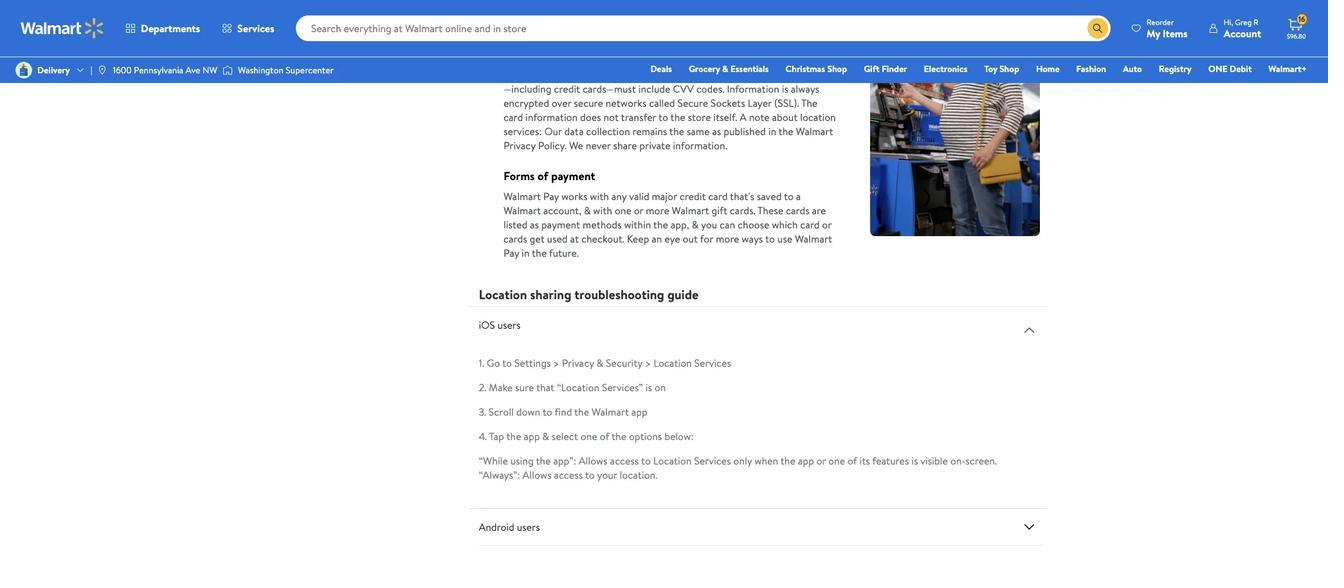 Task type: describe. For each thing, give the bounding box(es) containing it.
only inside your data is secure with us we always maintain several layers of security & continuously update our methods & test our systems. walmart stores only verified payment methods —including credit cards—must include cvv codes. information is always encrypted over secure networks called secure sockets layer (ssl). the card information does not transfer to the store itself.  a note about location services: our data collection remains the same as published in the walmart privacy policy. we never share private information.
[[701, 68, 720, 82]]

using
[[511, 454, 534, 468]]

0 horizontal spatial methods
[[504, 68, 543, 82]]

washington supercenter
[[238, 64, 334, 77]]

one inside forms of payment walmart pay works with any valid major credit card that's saved to a walmart account, & with one or more walmart gift cards. these cards are listed as payment  methods within the app, & you can choose which card or cards get used at checkout. keep an eye out for more ways to use walmart pay in the future.
[[615, 203, 632, 217]]

hi,
[[1224, 16, 1234, 27]]

1 vertical spatial secure
[[574, 96, 604, 110]]

shop for christmas shop
[[828, 62, 848, 75]]

0 horizontal spatial our
[[574, 68, 589, 82]]

1 horizontal spatial data
[[565, 124, 584, 138]]

1 vertical spatial we
[[569, 138, 584, 153]]

keep
[[627, 232, 650, 246]]

account,
[[544, 203, 582, 217]]

future.
[[549, 246, 579, 260]]

use
[[778, 232, 793, 246]]

information.
[[673, 138, 728, 153]]

never
[[586, 138, 611, 153]]

(ssl).
[[775, 96, 800, 110]]

1 horizontal spatial access
[[610, 454, 639, 468]]

2 horizontal spatial card
[[801, 217, 820, 232]]

security
[[606, 356, 643, 370]]

that
[[537, 380, 555, 394]]

forms
[[504, 168, 535, 184]]

1 vertical spatial payment
[[551, 168, 596, 184]]

or right any
[[634, 203, 644, 217]]

washington
[[238, 64, 284, 77]]

when
[[755, 454, 779, 468]]

eye
[[665, 232, 681, 246]]

christmas shop
[[786, 62, 848, 75]]

layers
[[625, 53, 651, 68]]

shop for toy shop
[[1000, 62, 1020, 75]]

test
[[554, 68, 572, 82]]

deals
[[651, 62, 672, 75]]

include
[[639, 82, 671, 96]]

toy shop
[[985, 62, 1020, 75]]

16
[[1299, 14, 1306, 25]]

services button
[[211, 13, 285, 44]]

1 horizontal spatial pay
[[544, 189, 559, 203]]

privacy inside your data is secure with us we always maintain several layers of security & continuously update our methods & test our systems. walmart stores only verified payment methods —including credit cards—must include cvv codes. information is always encrypted over secure networks called secure sockets layer (ssl). the card information does not transfer to the store itself.  a note about location services: our data collection remains the same as published in the walmart privacy policy. we never share private information.
[[504, 138, 536, 153]]

of up your
[[600, 429, 610, 443]]

2 horizontal spatial methods
[[800, 68, 839, 82]]

with up checkout.
[[594, 203, 613, 217]]

to right go
[[503, 356, 512, 370]]

0 horizontal spatial one
[[581, 429, 598, 443]]

codes.
[[697, 82, 725, 96]]

3.
[[479, 405, 486, 419]]

options
[[629, 429, 662, 443]]

the down (ssl).
[[779, 124, 794, 138]]

does
[[580, 110, 601, 124]]

toy shop link
[[979, 62, 1026, 76]]

transfer
[[621, 110, 657, 124]]

any
[[612, 189, 627, 203]]

gift finder
[[864, 62, 908, 75]]

"always":
[[479, 468, 520, 482]]

electronics link
[[919, 62, 974, 76]]

r
[[1254, 16, 1259, 27]]

1. go to settings > privacy & security > location services
[[479, 356, 732, 370]]

registry link
[[1154, 62, 1198, 76]]

& left the you
[[692, 217, 699, 232]]

 image for 1600 pennsylvania ave nw
[[97, 65, 108, 75]]

the right the when
[[781, 454, 796, 468]]

1 vertical spatial cards
[[504, 232, 527, 246]]

layer
[[748, 96, 772, 110]]

cards.
[[730, 203, 756, 217]]

1 horizontal spatial privacy
[[562, 356, 594, 370]]

0 horizontal spatial access
[[554, 468, 583, 482]]

app":
[[553, 454, 577, 468]]

ios users
[[479, 318, 521, 332]]

grocery & essentials
[[689, 62, 769, 75]]

1 horizontal spatial always
[[791, 82, 820, 96]]

an
[[652, 232, 662, 246]]

our
[[545, 124, 562, 138]]

location inside "while using the app": allows access to location services only when the app or one of its features is visible on-screen. "always": allows access to your location.
[[654, 454, 692, 468]]

collection
[[586, 124, 630, 138]]

the right using
[[536, 454, 551, 468]]

make
[[489, 380, 513, 394]]

walmart image
[[21, 18, 104, 39]]

select
[[552, 429, 578, 443]]

& right security
[[703, 53, 710, 68]]

reorder my items
[[1147, 16, 1188, 40]]

walmart+
[[1269, 62, 1308, 75]]

pennsylvania
[[134, 64, 184, 77]]

major
[[652, 189, 677, 203]]

one debit
[[1209, 62, 1252, 75]]

2. make sure that "location services" is on
[[479, 380, 666, 394]]

down
[[517, 405, 541, 419]]

debit
[[1230, 62, 1252, 75]]

remains
[[633, 124, 667, 138]]

0 vertical spatial data
[[529, 32, 551, 48]]

find
[[555, 405, 572, 419]]

app inside "while using the app": allows access to location services only when the app or one of its features is visible on-screen. "always": allows access to your location.
[[798, 454, 814, 468]]

of inside forms of payment walmart pay works with any valid major credit card that's saved to a walmart account, & with one or more walmart gift cards. these cards are listed as payment  methods within the app, & you can choose which card or cards get used at checkout. keep an eye out for more ways to use walmart pay in the future.
[[538, 168, 549, 184]]

is left on
[[646, 380, 652, 394]]

1 horizontal spatial card
[[709, 189, 728, 203]]

0 horizontal spatial pay
[[504, 246, 519, 260]]

0 vertical spatial location
[[479, 286, 527, 303]]

credit inside your data is secure with us we always maintain several layers of security & continuously update our methods & test our systems. walmart stores only verified payment methods —including credit cards—must include cvv codes. information is always encrypted over secure networks called secure sockets layer (ssl). the card information does not transfer to the store itself.  a note about location services: our data collection remains the same as published in the walmart privacy policy. we never share private information.
[[554, 82, 581, 96]]

$96.80
[[1288, 32, 1307, 41]]

1 horizontal spatial more
[[716, 232, 740, 246]]

users for ios users
[[498, 318, 521, 332]]

to left use
[[766, 232, 775, 246]]

location sharing troubleshooting guide
[[479, 286, 699, 303]]

location.
[[620, 468, 658, 482]]

guide
[[668, 286, 699, 303]]

fashion
[[1077, 62, 1107, 75]]

one
[[1209, 62, 1228, 75]]

the left options
[[612, 429, 627, 443]]

to left 'find'
[[543, 405, 553, 419]]

information
[[727, 82, 780, 96]]

"while
[[479, 454, 508, 468]]

grocery
[[689, 62, 720, 75]]

auto link
[[1118, 62, 1148, 76]]

2.
[[479, 380, 487, 394]]

location
[[801, 110, 836, 124]]

services inside popup button
[[238, 21, 275, 35]]

greg
[[1236, 16, 1252, 27]]

in inside your data is secure with us we always maintain several layers of security & continuously update our methods & test our systems. walmart stores only verified payment methods —including credit cards—must include cvv codes. information is always encrypted over secure networks called secure sockets layer (ssl). the card information does not transfer to the store itself.  a note about location services: our data collection remains the same as published in the walmart privacy policy. we never share private information.
[[769, 124, 777, 138]]

the
[[802, 96, 818, 110]]

get
[[530, 232, 545, 246]]

store
[[688, 110, 711, 124]]

as inside forms of payment walmart pay works with any valid major credit card that's saved to a walmart account, & with one or more walmart gift cards. these cards are listed as payment  methods within the app, & you can choose which card or cards get used at checkout. keep an eye out for more ways to use walmart pay in the future.
[[530, 217, 539, 232]]

0 vertical spatial cards
[[786, 203, 810, 217]]

maintain
[[551, 53, 589, 68]]

home link
[[1031, 62, 1066, 76]]

your data is secure with us we always maintain several layers of security & continuously update our methods & test our systems. walmart stores only verified payment methods —including credit cards—must include cvv codes. information is always encrypted over secure networks called secure sockets layer (ssl). the card information does not transfer to the store itself.  a note about location services: our data collection remains the same as published in the walmart privacy policy. we never share private information.
[[504, 32, 839, 153]]

used
[[547, 232, 568, 246]]

 image for delivery
[[15, 62, 32, 79]]



Task type: locate. For each thing, give the bounding box(es) containing it.
go
[[487, 356, 500, 370]]

payment up future.
[[542, 217, 581, 232]]

to left your
[[585, 468, 595, 482]]

works
[[562, 189, 588, 203]]

data
[[529, 32, 551, 48], [565, 124, 584, 138]]

1 horizontal spatial  image
[[97, 65, 108, 75]]

services inside "while using the app": allows access to location services only when the app or one of its features is visible on-screen. "always": allows access to your location.
[[694, 454, 731, 468]]

0 vertical spatial in
[[769, 124, 777, 138]]

grocery & essentials link
[[683, 62, 775, 76]]

same
[[687, 124, 710, 138]]

1 vertical spatial data
[[565, 124, 584, 138]]

card down —including
[[504, 110, 523, 124]]

our right update
[[805, 53, 820, 68]]

finder
[[882, 62, 908, 75]]

0 vertical spatial more
[[646, 203, 670, 217]]

the right tap
[[507, 429, 522, 443]]

0 horizontal spatial always
[[520, 53, 549, 68]]

0 vertical spatial pay
[[544, 189, 559, 203]]

> right security
[[645, 356, 651, 370]]

access down options
[[610, 454, 639, 468]]

credit inside forms of payment walmart pay works with any valid major credit card that's saved to a walmart account, & with one or more walmart gift cards. these cards are listed as payment  methods within the app, & you can choose which card or cards get used at checkout. keep an eye out for more ways to use walmart pay in the future.
[[680, 189, 706, 203]]

app right the when
[[798, 454, 814, 468]]

1 horizontal spatial as
[[713, 124, 722, 138]]

0 horizontal spatial data
[[529, 32, 551, 48]]

methods up encrypted
[[504, 68, 543, 82]]

android
[[479, 520, 515, 534]]

access down select
[[554, 468, 583, 482]]

of right "layers"
[[654, 53, 663, 68]]

payment
[[759, 68, 797, 82], [551, 168, 596, 184], [542, 217, 581, 232]]

one debit link
[[1203, 62, 1258, 76]]

pay down listed
[[504, 246, 519, 260]]

payment inside your data is secure with us we always maintain several layers of security & continuously update our methods & test our systems. walmart stores only verified payment methods —including credit cards—must include cvv codes. information is always encrypted over secure networks called secure sockets layer (ssl). the card information does not transfer to the store itself.  a note about location services: our data collection remains the same as published in the walmart privacy policy. we never share private information.
[[759, 68, 797, 82]]

us
[[625, 32, 636, 48]]

app up options
[[632, 405, 648, 419]]

services:
[[504, 124, 542, 138]]

to down options
[[642, 454, 651, 468]]

pay
[[544, 189, 559, 203], [504, 246, 519, 260]]

users right android
[[517, 520, 540, 534]]

about
[[773, 110, 798, 124]]

1 vertical spatial more
[[716, 232, 740, 246]]

features
[[873, 454, 909, 468]]

1 horizontal spatial app
[[632, 405, 648, 419]]

is left the
[[782, 82, 789, 96]]

are
[[812, 203, 827, 217]]

of inside "while using the app": allows access to location services only when the app or one of its features is visible on-screen. "always": allows access to your location.
[[848, 454, 858, 468]]

1 vertical spatial one
[[581, 429, 598, 443]]

android users image
[[1022, 519, 1038, 535]]

one right select
[[581, 429, 598, 443]]

share
[[614, 138, 637, 153]]

0 horizontal spatial allows
[[523, 468, 552, 482]]

as right same
[[713, 124, 722, 138]]

secure left not
[[574, 96, 604, 110]]

only inside "while using the app": allows access to location services only when the app or one of its features is visible on-screen. "always": allows access to your location.
[[734, 454, 752, 468]]

pay left works
[[544, 189, 559, 203]]

tap
[[489, 429, 504, 443]]

gift
[[864, 62, 880, 75]]

walmart
[[632, 68, 669, 82], [796, 124, 834, 138], [504, 189, 541, 203], [504, 203, 541, 217], [672, 203, 710, 217], [795, 232, 833, 246], [592, 405, 629, 419]]

0 horizontal spatial app
[[524, 429, 540, 443]]

0 horizontal spatial privacy
[[504, 138, 536, 153]]

the left used
[[532, 246, 547, 260]]

cards—must
[[583, 82, 636, 96]]

fashion link
[[1071, 62, 1113, 76]]

or inside "while using the app": allows access to location services only when the app or one of its features is visible on-screen. "always": allows access to your location.
[[817, 454, 826, 468]]

2 vertical spatial card
[[801, 217, 820, 232]]

we down the your
[[504, 53, 518, 68]]

or left its
[[817, 454, 826, 468]]

0 horizontal spatial  image
[[15, 62, 32, 79]]

1.
[[479, 356, 484, 370]]

> right settings
[[554, 356, 560, 370]]

0 vertical spatial app
[[632, 405, 648, 419]]

in right published
[[769, 124, 777, 138]]

called
[[649, 96, 675, 110]]

hi, greg r account
[[1224, 16, 1262, 40]]

choose
[[738, 217, 770, 232]]

is
[[554, 32, 562, 48], [782, 82, 789, 96], [646, 380, 652, 394], [912, 454, 919, 468]]

1 vertical spatial privacy
[[562, 356, 594, 370]]

methods right at
[[583, 217, 622, 232]]

delivery
[[37, 64, 70, 77]]

within
[[624, 217, 651, 232]]

1 vertical spatial always
[[791, 82, 820, 96]]

always down the your
[[520, 53, 549, 68]]

2 > from the left
[[645, 356, 651, 370]]

0 horizontal spatial as
[[530, 217, 539, 232]]

users for android users
[[517, 520, 540, 534]]

one inside "while using the app": allows access to location services only when the app or one of its features is visible on-screen. "always": allows access to your location.
[[829, 454, 846, 468]]

items
[[1163, 26, 1188, 40]]

3. scroll down to find the walmart app
[[479, 405, 648, 419]]

checkout.
[[582, 232, 625, 246]]

1 horizontal spatial credit
[[680, 189, 706, 203]]

ways
[[742, 232, 763, 246]]

0 horizontal spatial card
[[504, 110, 523, 124]]

the left same
[[670, 124, 685, 138]]

of left its
[[848, 454, 858, 468]]

with inside your data is secure with us we always maintain several layers of security & continuously update our methods & test our systems. walmart stores only verified payment methods —including credit cards—must include cvv codes. information is always encrypted over secure networks called secure sockets layer (ssl). the card information does not transfer to the store itself.  a note about location services: our data collection remains the same as published in the walmart privacy policy. we never share private information.
[[600, 32, 622, 48]]

&
[[703, 53, 710, 68], [723, 62, 729, 75], [545, 68, 552, 82], [584, 203, 591, 217], [692, 217, 699, 232], [597, 356, 604, 370], [543, 429, 549, 443]]

1 horizontal spatial methods
[[583, 217, 622, 232]]

to
[[659, 110, 669, 124], [784, 189, 794, 203], [766, 232, 775, 246], [503, 356, 512, 370], [543, 405, 553, 419], [642, 454, 651, 468], [585, 468, 595, 482]]

0 vertical spatial privacy
[[504, 138, 536, 153]]

at
[[570, 232, 579, 246]]

0 horizontal spatial only
[[701, 68, 720, 82]]

privacy up the forms
[[504, 138, 536, 153]]

2 shop from the left
[[1000, 62, 1020, 75]]

2 vertical spatial payment
[[542, 217, 581, 232]]

or right which
[[823, 217, 832, 232]]

"while using the app": allows access to location services only when the app or one of its features is visible on-screen. "always": allows access to your location.
[[479, 454, 998, 482]]

0 vertical spatial only
[[701, 68, 720, 82]]

data right the our
[[565, 124, 584, 138]]

0 vertical spatial services
[[238, 21, 275, 35]]

in left get
[[522, 246, 530, 260]]

valid
[[629, 189, 650, 203]]

secure up maintain
[[564, 32, 597, 48]]

Walmart Site-Wide search field
[[296, 15, 1111, 41]]

listed
[[504, 217, 528, 232]]

with left us
[[600, 32, 622, 48]]

location up on
[[654, 356, 692, 370]]

 image right |
[[97, 65, 108, 75]]

several
[[592, 53, 623, 68]]

shop right christmas
[[828, 62, 848, 75]]

secure
[[678, 96, 709, 110]]

methods inside forms of payment walmart pay works with any valid major credit card that's saved to a walmart account, & with one or more walmart gift cards. these cards are listed as payment  methods within the app, & you can choose which card or cards get used at checkout. keep an eye out for more ways to use walmart pay in the future.
[[583, 217, 622, 232]]

cards left get
[[504, 232, 527, 246]]

with left any
[[590, 189, 609, 203]]

deals link
[[645, 62, 678, 76]]

sure
[[515, 380, 534, 394]]

& left test
[[545, 68, 552, 82]]

update
[[772, 53, 802, 68]]

auto
[[1124, 62, 1143, 75]]

saved
[[757, 189, 782, 203]]

1 horizontal spatial only
[[734, 454, 752, 468]]

the
[[671, 110, 686, 124], [670, 124, 685, 138], [779, 124, 794, 138], [654, 217, 669, 232], [532, 246, 547, 260], [575, 405, 589, 419], [507, 429, 522, 443], [612, 429, 627, 443], [536, 454, 551, 468], [781, 454, 796, 468]]

users right ios
[[498, 318, 521, 332]]

payment up (ssl).
[[759, 68, 797, 82]]

credit right major
[[680, 189, 706, 203]]

0 horizontal spatial in
[[522, 246, 530, 260]]

1 horizontal spatial shop
[[1000, 62, 1020, 75]]

& left select
[[543, 429, 549, 443]]

to inside your data is secure with us we always maintain several layers of security & continuously update our methods & test our systems. walmart stores only verified payment methods —including credit cards—must include cvv codes. information is always encrypted over secure networks called secure sockets layer (ssl). the card information does not transfer to the store itself.  a note about location services: our data collection remains the same as published in the walmart privacy policy. we never share private information.
[[659, 110, 669, 124]]

more about walmart pay. top technology on your side. image
[[871, 0, 1041, 236]]

0 horizontal spatial more
[[646, 203, 670, 217]]

as inside your data is secure with us we always maintain several layers of security & continuously update our methods & test our systems. walmart stores only verified payment methods —including credit cards—must include cvv codes. information is always encrypted over secure networks called secure sockets layer (ssl). the card information does not transfer to the store itself.  a note about location services: our data collection remains the same as published in the walmart privacy policy. we never share private information.
[[713, 124, 722, 138]]

0 horizontal spatial credit
[[554, 82, 581, 96]]

0 vertical spatial card
[[504, 110, 523, 124]]

always down christmas
[[791, 82, 820, 96]]

0 vertical spatial always
[[520, 53, 549, 68]]

1 vertical spatial only
[[734, 454, 752, 468]]

data right the your
[[529, 32, 551, 48]]

ios users image
[[1022, 322, 1038, 338]]

android users
[[479, 520, 540, 534]]

1 vertical spatial in
[[522, 246, 530, 260]]

out
[[683, 232, 698, 246]]

only right stores
[[701, 68, 720, 82]]

shop right toy
[[1000, 62, 1020, 75]]

0 vertical spatial users
[[498, 318, 521, 332]]

location up ios users
[[479, 286, 527, 303]]

0 horizontal spatial we
[[504, 53, 518, 68]]

christmas shop link
[[780, 62, 853, 76]]

more right for on the right
[[716, 232, 740, 246]]

1 vertical spatial pay
[[504, 246, 519, 260]]

privacy up "location
[[562, 356, 594, 370]]

0 horizontal spatial shop
[[828, 62, 848, 75]]

1 horizontal spatial in
[[769, 124, 777, 138]]

access
[[610, 454, 639, 468], [554, 468, 583, 482]]

1 vertical spatial credit
[[680, 189, 706, 203]]

to right transfer
[[659, 110, 669, 124]]

card right which
[[801, 217, 820, 232]]

the left app,
[[654, 217, 669, 232]]

payment up works
[[551, 168, 596, 184]]

sharing
[[530, 286, 572, 303]]

0 vertical spatial we
[[504, 53, 518, 68]]

allows left app":
[[523, 468, 552, 482]]

of right the forms
[[538, 168, 549, 184]]

information
[[526, 110, 578, 124]]

0 vertical spatial payment
[[759, 68, 797, 82]]

screen.
[[966, 454, 998, 468]]

0 vertical spatial one
[[615, 203, 632, 217]]

is up maintain
[[554, 32, 562, 48]]

1 horizontal spatial allows
[[579, 454, 608, 468]]

|
[[91, 64, 92, 77]]

search icon image
[[1093, 23, 1103, 33]]

1 horizontal spatial one
[[615, 203, 632, 217]]

to left "a"
[[784, 189, 794, 203]]

 image
[[15, 62, 32, 79], [97, 65, 108, 75]]

of inside your data is secure with us we always maintain several layers of security & continuously update our methods & test our systems. walmart stores only verified payment methods —including credit cards—must include cvv codes. information is always encrypted over secure networks called secure sockets layer (ssl). the card information does not transfer to the store itself.  a note about location services: our data collection remains the same as published in the walmart privacy policy. we never share private information.
[[654, 53, 663, 68]]

1 horizontal spatial we
[[569, 138, 584, 153]]

its
[[860, 454, 871, 468]]

the right 'find'
[[575, 405, 589, 419]]

electronics
[[924, 62, 968, 75]]

0 vertical spatial secure
[[564, 32, 597, 48]]

services"
[[602, 380, 643, 394]]

one left its
[[829, 454, 846, 468]]

card inside your data is secure with us we always maintain several layers of security & continuously update our methods & test our systems. walmart stores only verified payment methods —including credit cards—must include cvv codes. information is always encrypted over secure networks called secure sockets layer (ssl). the card information does not transfer to the store itself.  a note about location services: our data collection remains the same as published in the walmart privacy policy. we never share private information.
[[504, 110, 523, 124]]

Search search field
[[296, 15, 1111, 41]]

app down the down
[[524, 429, 540, 443]]

on
[[655, 380, 666, 394]]

a
[[740, 110, 747, 124]]

is inside "while using the app": allows access to location services only when the app or one of its features is visible on-screen. "always": allows access to your location.
[[912, 454, 919, 468]]

2 vertical spatial location
[[654, 454, 692, 468]]

location down below: on the bottom right
[[654, 454, 692, 468]]

our right test
[[574, 68, 589, 82]]

2 vertical spatial app
[[798, 454, 814, 468]]

2 horizontal spatial app
[[798, 454, 814, 468]]

2 vertical spatial one
[[829, 454, 846, 468]]

1 vertical spatial app
[[524, 429, 540, 443]]

only left the when
[[734, 454, 752, 468]]

1 vertical spatial location
[[654, 356, 692, 370]]

1 shop from the left
[[828, 62, 848, 75]]

2 vertical spatial services
[[694, 454, 731, 468]]

 image
[[223, 64, 233, 77]]

card left that's
[[709, 189, 728, 203]]

walmart+ link
[[1263, 62, 1313, 76]]

1 horizontal spatial our
[[805, 53, 820, 68]]

the left store at right top
[[671, 110, 686, 124]]

home
[[1037, 62, 1060, 75]]

private
[[640, 138, 671, 153]]

1 vertical spatial users
[[517, 520, 540, 534]]

allows down 4. tap the app & select one of the options below:
[[579, 454, 608, 468]]

itself.
[[714, 110, 738, 124]]

as right listed
[[530, 217, 539, 232]]

for
[[700, 232, 714, 246]]

0 horizontal spatial >
[[554, 356, 560, 370]]

1 > from the left
[[554, 356, 560, 370]]

is left visible
[[912, 454, 919, 468]]

2 horizontal spatial one
[[829, 454, 846, 468]]

or
[[634, 203, 644, 217], [823, 217, 832, 232], [817, 454, 826, 468]]

1 vertical spatial services
[[695, 356, 732, 370]]

more left app,
[[646, 203, 670, 217]]

nw
[[203, 64, 217, 77]]

1 horizontal spatial >
[[645, 356, 651, 370]]

forms of payment walmart pay works with any valid major credit card that's saved to a walmart account, & with one or more walmart gift cards. these cards are listed as payment  methods within the app, & you can choose which card or cards get used at checkout. keep an eye out for more ways to use walmart pay in the future.
[[504, 168, 833, 260]]

in inside forms of payment walmart pay works with any valid major credit card that's saved to a walmart account, & with one or more walmart gift cards. these cards are listed as payment  methods within the app, & you can choose which card or cards get used at checkout. keep an eye out for more ways to use walmart pay in the future.
[[522, 246, 530, 260]]

methods up the
[[800, 68, 839, 82]]

cards left are
[[786, 203, 810, 217]]

0 horizontal spatial cards
[[504, 232, 527, 246]]

one up keep
[[615, 203, 632, 217]]

0 vertical spatial as
[[713, 124, 722, 138]]

toy
[[985, 62, 998, 75]]

published
[[724, 124, 766, 138]]

& left security
[[597, 356, 604, 370]]

& right account,
[[584, 203, 591, 217]]

1 vertical spatial card
[[709, 189, 728, 203]]

0 vertical spatial credit
[[554, 82, 581, 96]]

we left never
[[569, 138, 584, 153]]

 image left delivery
[[15, 62, 32, 79]]

1 vertical spatial as
[[530, 217, 539, 232]]

sockets
[[711, 96, 746, 110]]

credit down maintain
[[554, 82, 581, 96]]

4.
[[479, 429, 487, 443]]

& right 'grocery'
[[723, 62, 729, 75]]

1 horizontal spatial cards
[[786, 203, 810, 217]]

stores
[[671, 68, 699, 82]]

registry
[[1159, 62, 1192, 75]]

shop
[[828, 62, 848, 75], [1000, 62, 1020, 75]]



Task type: vqa. For each thing, say whether or not it's contained in the screenshot.
middle The Payment
yes



